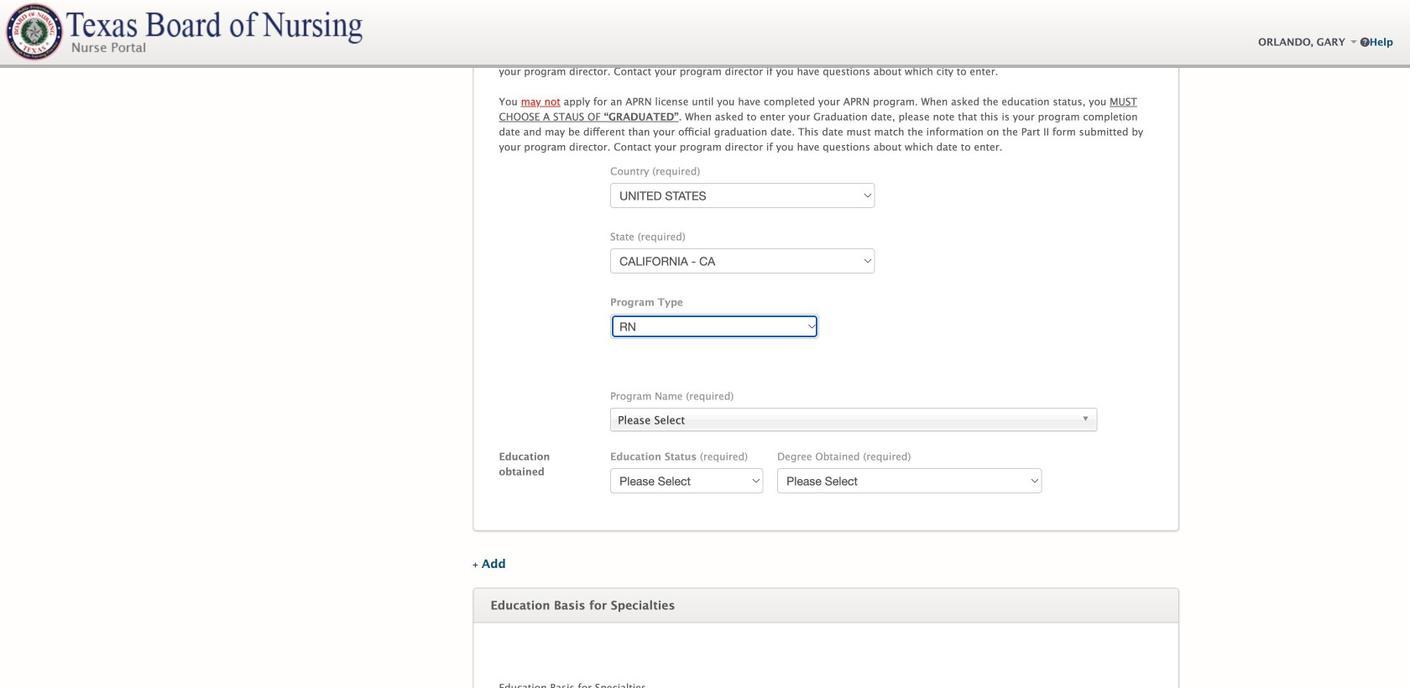 Task type: locate. For each thing, give the bounding box(es) containing it.
help circled image
[[1360, 34, 1370, 50]]



Task type: describe. For each thing, give the bounding box(es) containing it.
plus image
[[473, 558, 478, 573]]



Task type: vqa. For each thing, say whether or not it's contained in the screenshot.
plus IMAGE
yes



